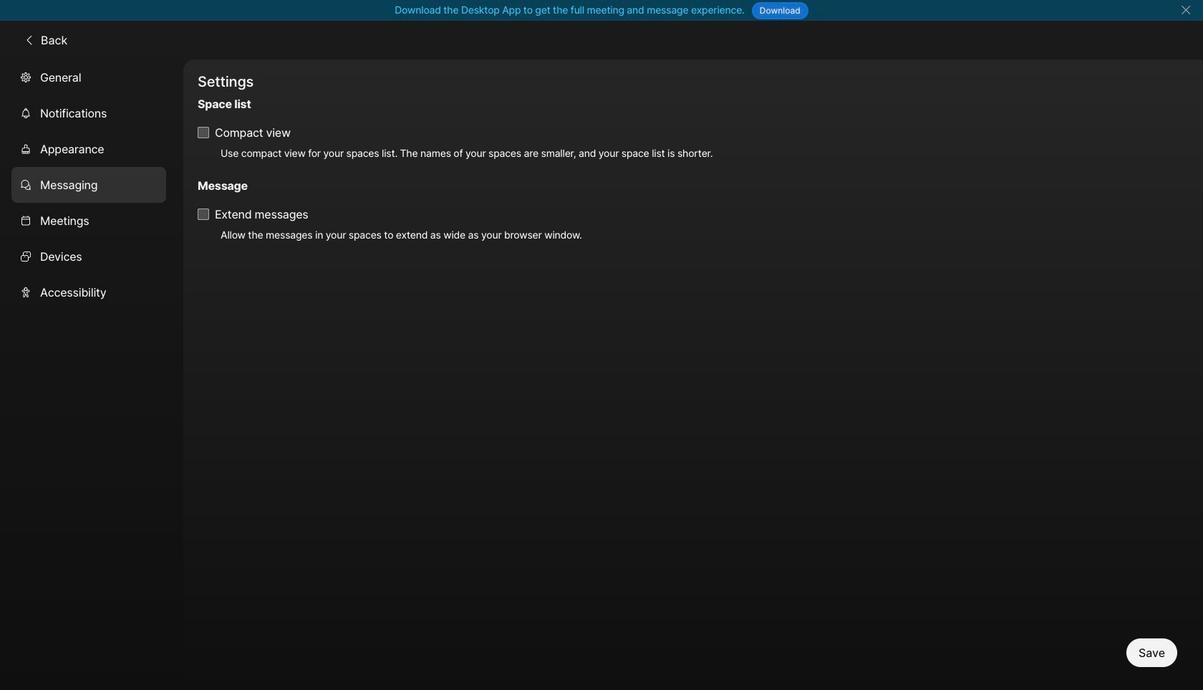Task type: locate. For each thing, give the bounding box(es) containing it.
notifications tab
[[11, 95, 166, 131]]

settings navigation
[[0, 59, 183, 690]]

appearance tab
[[11, 131, 166, 167]]



Task type: vqa. For each thing, say whether or not it's contained in the screenshot.
The Devices "TAB"
yes



Task type: describe. For each thing, give the bounding box(es) containing it.
cancel_16 image
[[1181, 4, 1192, 16]]

accessibility tab
[[11, 274, 166, 310]]

devices tab
[[11, 238, 166, 274]]

meetings tab
[[11, 203, 166, 238]]

general tab
[[11, 59, 166, 95]]

messaging tab
[[11, 167, 166, 203]]



